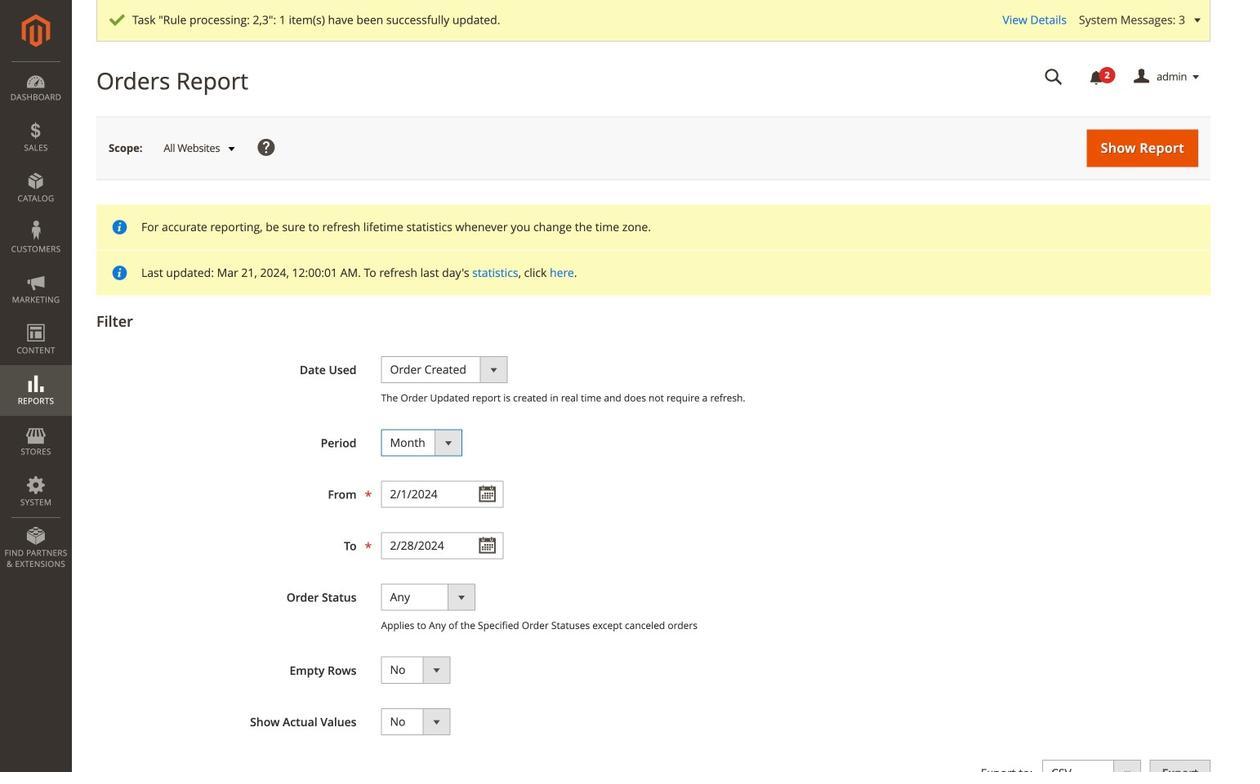 Task type: locate. For each thing, give the bounding box(es) containing it.
None text field
[[1034, 63, 1075, 92], [381, 481, 504, 508], [381, 532, 504, 559], [1034, 63, 1075, 92], [381, 481, 504, 508], [381, 532, 504, 559]]

menu bar
[[0, 61, 72, 578]]

magento admin panel image
[[22, 14, 50, 47]]



